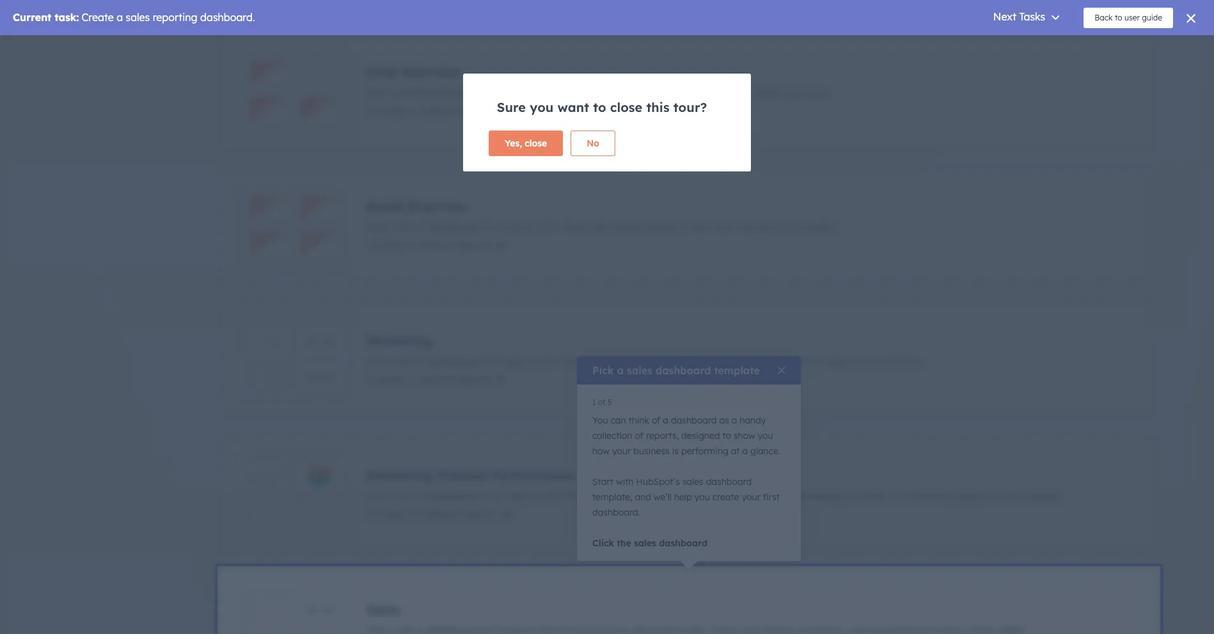 Task type: locate. For each thing, give the bounding box(es) containing it.
2 vertical spatial you
[[695, 491, 710, 503]]

start inside email overview start with a dashboard of 6 reports that show the kind of requests your team receives over email.
[[367, 220, 391, 233]]

and left we'll
[[635, 491, 651, 503]]

show
[[563, 86, 588, 99], [563, 220, 588, 233], [734, 430, 756, 442]]

0 vertical spatial marketing
[[367, 332, 432, 348]]

6
[[494, 86, 500, 99], [411, 104, 416, 117], [494, 220, 500, 233], [411, 238, 416, 251]]

you
[[593, 415, 608, 426]]

0 vertical spatial 9
[[494, 355, 500, 368]]

receives for chat overview
[[742, 86, 781, 99]]

focus
[[563, 355, 589, 368], [568, 489, 594, 502]]

performing
[[681, 445, 729, 457]]

overview inside chat overview start with a dashboard of 6 reports that show the kind of requests your team receives over chat.
[[401, 64, 462, 80]]

1 vertical spatial close
[[525, 138, 547, 149]]

default
[[419, 104, 453, 117], [419, 238, 453, 251], [419, 373, 453, 386], [424, 507, 458, 520]]

default for chat overview
[[419, 104, 453, 117]]

to
[[593, 99, 606, 115], [723, 430, 731, 442], [988, 489, 998, 502]]

close inside button
[[525, 138, 547, 149]]

key
[[668, 489, 684, 502]]

Sales checkbox
[[223, 571, 1156, 634]]

focus up dashboard.
[[568, 489, 594, 502]]

over for email overview
[[784, 220, 805, 233]]

start up includes 9 default reports
[[367, 355, 391, 368]]

4 includes from the top
[[367, 507, 408, 520]]

receives
[[742, 86, 781, 99], [742, 220, 781, 233]]

chat.
[[807, 86, 831, 99]]

performance
[[762, 355, 824, 368]]

start down chat
[[367, 86, 391, 99]]

receives left email.
[[742, 220, 781, 233]]

over inside chat overview start with a dashboard of 6 reports that show the kind of requests your team receives over chat.
[[784, 86, 805, 99]]

1 vertical spatial 10
[[411, 507, 422, 520]]

0 vertical spatial on
[[592, 355, 604, 368]]

1 vertical spatial sales
[[683, 476, 704, 488]]

we'll
[[654, 491, 672, 503]]

is
[[672, 445, 679, 457]]

from inside marketing channel performance start with a dashboard of 10 reports that focus on monitoring key metrics for your core marketing channels, from landing pages to social media.
[[891, 489, 914, 502]]

sales right pick on the bottom of the page
[[627, 364, 653, 377]]

pages
[[955, 489, 985, 502]]

sure
[[497, 99, 526, 115]]

you right help
[[695, 491, 710, 503]]

1 vertical spatial 9
[[411, 373, 416, 386]]

9
[[494, 355, 500, 368], [411, 373, 416, 386]]

with inside "marketing start with a dashboard of 9 reports that focus on your website performance. also performance and contact activity."
[[394, 355, 414, 368]]

dashboard inside "marketing start with a dashboard of 9 reports that focus on your website performance. also performance and contact activity."
[[426, 355, 478, 368]]

includes 6 default reports for email
[[367, 238, 491, 251]]

0 horizontal spatial and
[[635, 491, 651, 503]]

pick
[[593, 364, 614, 377]]

pick a sales dashboard template
[[593, 364, 760, 377]]

close right yes,
[[525, 138, 547, 149]]

0 vertical spatial requests
[[645, 86, 686, 99]]

focus left pick on the bottom of the page
[[563, 355, 589, 368]]

landing
[[916, 489, 952, 502]]

close left this at the right top
[[610, 99, 643, 115]]

1 horizontal spatial you
[[695, 491, 710, 503]]

start inside chat overview start with a dashboard of 6 reports that show the kind of requests your team receives over chat.
[[367, 86, 391, 99]]

dashboard inside chat overview start with a dashboard of 6 reports that show the kind of requests your team receives over chat.
[[426, 86, 478, 99]]

2 receives from the top
[[742, 220, 781, 233]]

None checkbox
[[223, 168, 1156, 282], [223, 437, 1156, 551], [223, 168, 1156, 282], [223, 437, 1156, 551]]

0 horizontal spatial you
[[530, 99, 554, 115]]

that inside marketing channel performance start with a dashboard of 10 reports that focus on monitoring key metrics for your core marketing channels, from landing pages to social media.
[[546, 489, 565, 502]]

1 horizontal spatial 9
[[494, 355, 500, 368]]

media.
[[1031, 489, 1064, 502]]

1 vertical spatial marketing
[[367, 467, 432, 483]]

and
[[827, 355, 846, 368], [635, 491, 651, 503]]

0 vertical spatial from
[[348, 8, 379, 24]]

0 horizontal spatial from
[[348, 8, 379, 24]]

0 horizontal spatial close
[[525, 138, 547, 149]]

0 vertical spatial the
[[591, 86, 606, 99]]

show inside email overview start with a dashboard of 6 reports that show the kind of requests your team receives over email.
[[563, 220, 588, 233]]

includes 6 default reports down the email
[[367, 238, 491, 251]]

to inside you can think of a dashboard as a handy collection of reports, designed to show you how your business is performing at a glance.
[[723, 430, 731, 442]]

can
[[611, 415, 626, 426]]

2 over from the top
[[784, 220, 805, 233]]

sure you want to close this tour?
[[497, 99, 707, 115]]

2 team from the top
[[714, 220, 739, 233]]

show for email overview
[[563, 220, 588, 233]]

overview for chat overview
[[401, 64, 462, 80]]

0 vertical spatial show
[[563, 86, 588, 99]]

your inside email overview start with a dashboard of 6 reports that show the kind of requests your team receives over email.
[[689, 220, 711, 233]]

10
[[494, 489, 505, 502], [411, 507, 422, 520]]

start
[[367, 86, 391, 99], [367, 220, 391, 233], [367, 355, 391, 368], [593, 476, 614, 488], [367, 489, 391, 502]]

2 marketing from the top
[[367, 467, 432, 483]]

with down chat
[[394, 86, 414, 99]]

sales
[[627, 364, 653, 377], [683, 476, 704, 488], [634, 538, 657, 549]]

core
[[767, 489, 788, 502]]

0 vertical spatial team
[[714, 86, 739, 99]]

your inside start with hubspot's sales dashboard template, and we'll help you create your first dashboard.
[[742, 491, 761, 503]]

with
[[394, 86, 414, 99], [394, 220, 414, 233], [394, 355, 414, 368], [616, 476, 634, 488], [394, 489, 414, 502]]

0 vertical spatial overview
[[401, 64, 462, 80]]

2 horizontal spatial to
[[988, 489, 998, 502]]

2 vertical spatial the
[[617, 538, 631, 549]]

team
[[714, 86, 739, 99], [714, 220, 739, 233]]

team inside email overview start with a dashboard of 6 reports that show the kind of requests your team receives over email.
[[714, 220, 739, 233]]

from left templates
[[348, 8, 379, 24]]

sales for pick a sales dashboard template
[[627, 364, 653, 377]]

show inside chat overview start with a dashboard of 6 reports that show the kind of requests your team receives over chat.
[[563, 86, 588, 99]]

1 vertical spatial receives
[[742, 220, 781, 233]]

to down chat overview start with a dashboard of 6 reports that show the kind of requests your team receives over chat.
[[593, 99, 606, 115]]

1 includes 6 default reports from the top
[[367, 104, 491, 117]]

2 vertical spatial show
[[734, 430, 756, 442]]

1 marketing from the top
[[367, 332, 432, 348]]

overview inside email overview start with a dashboard of 6 reports that show the kind of requests your team receives over email.
[[407, 198, 468, 214]]

1 horizontal spatial and
[[827, 355, 846, 368]]

0 vertical spatial 10
[[494, 489, 505, 502]]

with up includes 9 default reports
[[394, 355, 414, 368]]

1 includes from the top
[[367, 104, 408, 117]]

1 vertical spatial to
[[723, 430, 731, 442]]

0 vertical spatial receives
[[742, 86, 781, 99]]

close image
[[778, 367, 786, 374]]

with up monitoring
[[616, 476, 634, 488]]

you inside dialog
[[530, 99, 554, 115]]

the inside chat overview start with a dashboard of 6 reports that show the kind of requests your team receives over chat.
[[591, 86, 606, 99]]

1 vertical spatial from
[[891, 489, 914, 502]]

that inside "marketing start with a dashboard of 9 reports that focus on your website performance. also performance and contact activity."
[[540, 355, 560, 368]]

requests inside email overview start with a dashboard of 6 reports that show the kind of requests your team receives over email.
[[645, 220, 686, 233]]

marketing
[[367, 332, 432, 348], [367, 467, 432, 483]]

marketing inside marketing channel performance start with a dashboard of 10 reports that focus on monitoring key metrics for your core marketing channels, from landing pages to social media.
[[367, 467, 432, 483]]

3 includes from the top
[[367, 373, 408, 386]]

create
[[223, 8, 265, 24]]

sales right click
[[634, 538, 657, 549]]

1 horizontal spatial close
[[610, 99, 643, 115]]

1 vertical spatial on
[[597, 489, 609, 502]]

overview
[[401, 64, 462, 80], [407, 198, 468, 214]]

you right sure
[[530, 99, 554, 115]]

performance
[[492, 467, 575, 483]]

0 vertical spatial over
[[784, 86, 805, 99]]

want
[[558, 99, 589, 115]]

reports inside "marketing start with a dashboard of 9 reports that focus on your website performance. also performance and contact activity."
[[502, 355, 537, 368]]

from left landing
[[891, 489, 914, 502]]

start up the includes 10 default reports
[[367, 489, 391, 502]]

and left contact
[[827, 355, 846, 368]]

1 kind from the top
[[609, 86, 629, 99]]

start up template,
[[593, 476, 614, 488]]

2 requests from the top
[[645, 220, 686, 233]]

email overview start with a dashboard of 6 reports that show the kind of requests your team receives over email.
[[367, 198, 836, 233]]

1 team from the top
[[714, 86, 739, 99]]

1 horizontal spatial from
[[891, 489, 914, 502]]

1 vertical spatial show
[[563, 220, 588, 233]]

1 horizontal spatial 10
[[494, 489, 505, 502]]

0 horizontal spatial to
[[593, 99, 606, 115]]

monitoring
[[612, 489, 665, 502]]

to left social
[[988, 489, 998, 502]]

1 horizontal spatial to
[[723, 430, 731, 442]]

this
[[647, 99, 670, 115]]

designed
[[682, 430, 720, 442]]

start down the email
[[367, 220, 391, 233]]

1 over from the top
[[784, 86, 805, 99]]

9 inside "marketing start with a dashboard of 9 reports that focus on your website performance. also performance and contact activity."
[[494, 355, 500, 368]]

1 vertical spatial kind
[[609, 220, 629, 233]]

close
[[610, 99, 643, 115], [525, 138, 547, 149]]

for
[[726, 489, 740, 502]]

sure you want to close this tour? dialog
[[463, 74, 751, 171]]

over
[[784, 86, 805, 99], [784, 220, 805, 233]]

team inside chat overview start with a dashboard of 6 reports that show the kind of requests your team receives over chat.
[[714, 86, 739, 99]]

you up glance.
[[758, 430, 773, 442]]

1 vertical spatial the
[[591, 220, 606, 233]]

your inside chat overview start with a dashboard of 6 reports that show the kind of requests your team receives over chat.
[[689, 86, 711, 99]]

includes 9 default reports
[[367, 373, 491, 386]]

over inside email overview start with a dashboard of 6 reports that show the kind of requests your team receives over email.
[[784, 220, 805, 233]]

marketing up includes 9 default reports
[[367, 332, 432, 348]]

on up 1
[[592, 355, 604, 368]]

help
[[674, 491, 692, 503]]

kind
[[609, 86, 629, 99], [609, 220, 629, 233]]

create dashboards from templates
[[223, 8, 447, 24]]

2 vertical spatial to
[[988, 489, 998, 502]]

on up dashboard.
[[597, 489, 609, 502]]

the for email overview
[[591, 220, 606, 233]]

marketing
[[791, 489, 840, 502]]

marketing up the includes 10 default reports
[[367, 467, 432, 483]]

receives left chat.
[[742, 86, 781, 99]]

2 kind from the top
[[609, 220, 629, 233]]

0 horizontal spatial 10
[[411, 507, 422, 520]]

0 vertical spatial includes 6 default reports
[[367, 104, 491, 117]]

0 vertical spatial close
[[610, 99, 643, 115]]

0 vertical spatial to
[[593, 99, 606, 115]]

requests
[[645, 86, 686, 99], [645, 220, 686, 233]]

includes
[[367, 104, 408, 117], [367, 238, 408, 251], [367, 373, 408, 386], [367, 507, 408, 520]]

0 vertical spatial focus
[[563, 355, 589, 368]]

of
[[481, 86, 491, 99], [632, 86, 642, 99], [481, 220, 491, 233], [632, 220, 642, 233], [481, 355, 491, 368], [598, 397, 606, 407], [652, 415, 661, 426], [635, 430, 644, 442], [481, 489, 491, 502]]

marketing inside "marketing start with a dashboard of 9 reports that focus on your website performance. also performance and contact activity."
[[367, 332, 432, 348]]

to down as
[[723, 430, 731, 442]]

None checkbox
[[223, 34, 1156, 148], [223, 303, 1156, 417], [223, 34, 1156, 148], [223, 303, 1156, 417]]

receives inside chat overview start with a dashboard of 6 reports that show the kind of requests your team receives over chat.
[[742, 86, 781, 99]]

of inside "marketing start with a dashboard of 9 reports that focus on your website performance. also performance and contact activity."
[[481, 355, 491, 368]]

includes 6 default reports down chat
[[367, 104, 491, 117]]

1 vertical spatial focus
[[568, 489, 594, 502]]

1 vertical spatial requests
[[645, 220, 686, 233]]

overview right chat
[[401, 64, 462, 80]]

dashboard
[[426, 86, 478, 99], [426, 220, 478, 233], [426, 355, 478, 368], [656, 364, 711, 377], [671, 415, 717, 426], [706, 476, 752, 488], [426, 489, 478, 502], [659, 538, 708, 549]]

chat overview start with a dashboard of 6 reports that show the kind of requests your team receives over chat.
[[367, 64, 831, 99]]

1 requests from the top
[[645, 86, 686, 99]]

with up the includes 10 default reports
[[394, 489, 414, 502]]

sales for click the sales dashboard
[[634, 538, 657, 549]]

includes 10 default reports
[[367, 507, 496, 520]]

2 vertical spatial sales
[[634, 538, 657, 549]]

reports inside chat overview start with a dashboard of 6 reports that show the kind of requests your team receives over chat.
[[503, 86, 538, 99]]

1 vertical spatial you
[[758, 430, 773, 442]]

0 vertical spatial and
[[827, 355, 846, 368]]

0 vertical spatial you
[[530, 99, 554, 115]]

reports
[[503, 86, 538, 99], [456, 104, 491, 117], [503, 220, 538, 233], [456, 238, 491, 251], [502, 355, 537, 368], [456, 373, 491, 386], [508, 489, 543, 502], [461, 507, 496, 520]]

from
[[348, 8, 379, 24], [891, 489, 914, 502]]

1 vertical spatial overview
[[407, 198, 468, 214]]

2 includes 6 default reports from the top
[[367, 238, 491, 251]]

first
[[763, 491, 780, 503]]

includes 6 default reports
[[367, 104, 491, 117], [367, 238, 491, 251]]

5
[[608, 397, 612, 407]]

over left email.
[[784, 220, 805, 233]]

2 horizontal spatial you
[[758, 430, 773, 442]]

a
[[417, 86, 423, 99], [417, 220, 423, 233], [417, 355, 423, 368], [617, 364, 624, 377], [663, 415, 669, 426], [732, 415, 737, 426], [743, 445, 748, 457], [417, 489, 423, 502]]

1 vertical spatial team
[[714, 220, 739, 233]]

sales up help
[[683, 476, 704, 488]]

requests inside chat overview start with a dashboard of 6 reports that show the kind of requests your team receives over chat.
[[645, 86, 686, 99]]

receives inside email overview start with a dashboard of 6 reports that show the kind of requests your team receives over email.
[[742, 220, 781, 233]]

includes for email overview
[[367, 238, 408, 251]]

you
[[530, 99, 554, 115], [758, 430, 773, 442], [695, 491, 710, 503]]

0 horizontal spatial 9
[[411, 373, 416, 386]]

the inside email overview start with a dashboard of 6 reports that show the kind of requests your team receives over email.
[[591, 220, 606, 233]]

1 vertical spatial and
[[635, 491, 651, 503]]

how
[[593, 445, 610, 457]]

hubspot's
[[636, 476, 680, 488]]

kind inside chat overview start with a dashboard of 6 reports that show the kind of requests your team receives over chat.
[[609, 86, 629, 99]]

1 vertical spatial over
[[784, 220, 805, 233]]

that
[[540, 86, 560, 99], [540, 220, 560, 233], [540, 355, 560, 368], [546, 489, 565, 502]]

the
[[591, 86, 606, 99], [591, 220, 606, 233], [617, 538, 631, 549]]

0 vertical spatial sales
[[627, 364, 653, 377]]

0 vertical spatial kind
[[609, 86, 629, 99]]

1 receives from the top
[[742, 86, 781, 99]]

dashboard inside marketing channel performance start with a dashboard of 10 reports that focus on monitoring key metrics for your core marketing channels, from landing pages to social media.
[[426, 489, 478, 502]]

reports inside marketing channel performance start with a dashboard of 10 reports that focus on monitoring key metrics for your core marketing channels, from landing pages to social media.
[[508, 489, 543, 502]]

kind inside email overview start with a dashboard of 6 reports that show the kind of requests your team receives over email.
[[609, 220, 629, 233]]

with down the email
[[394, 220, 414, 233]]

start inside marketing channel performance start with a dashboard of 10 reports that focus on monitoring key metrics for your core marketing channels, from landing pages to social media.
[[367, 489, 391, 502]]

overview right the email
[[407, 198, 468, 214]]

2 includes from the top
[[367, 238, 408, 251]]

1 vertical spatial includes 6 default reports
[[367, 238, 491, 251]]

requests for email overview
[[645, 220, 686, 233]]

6 inside email overview start with a dashboard of 6 reports that show the kind of requests your team receives over email.
[[494, 220, 500, 233]]

on
[[592, 355, 604, 368], [597, 489, 609, 502]]

over left chat.
[[784, 86, 805, 99]]

that inside email overview start with a dashboard of 6 reports that show the kind of requests your team receives over email.
[[540, 220, 560, 233]]

a inside email overview start with a dashboard of 6 reports that show the kind of requests your team receives over email.
[[417, 220, 423, 233]]



Task type: vqa. For each thing, say whether or not it's contained in the screenshot.
Marketing Start with a dashboard of 9 reports that focus on your website performance. Also performance and contact activity.
yes



Task type: describe. For each thing, give the bounding box(es) containing it.
reports inside email overview start with a dashboard of 6 reports that show the kind of requests your team receives over email.
[[503, 220, 538, 233]]

at
[[731, 445, 740, 457]]

with inside marketing channel performance start with a dashboard of 10 reports that focus on monitoring key metrics for your core marketing channels, from landing pages to social media.
[[394, 489, 414, 502]]

performance.
[[671, 355, 736, 368]]

create
[[713, 491, 739, 503]]

dashboard inside you can think of a dashboard as a handy collection of reports, designed to show you how your business is performing at a glance.
[[671, 415, 717, 426]]

on inside "marketing start with a dashboard of 9 reports that focus on your website performance. also performance and contact activity."
[[592, 355, 604, 368]]

team for email overview
[[714, 220, 739, 233]]

social
[[1001, 489, 1028, 502]]

handy
[[740, 415, 766, 426]]

focus inside "marketing start with a dashboard of 9 reports that focus on your website performance. also performance and contact activity."
[[563, 355, 589, 368]]

collection
[[593, 430, 633, 442]]

of inside marketing channel performance start with a dashboard of 10 reports that focus on monitoring key metrics for your core marketing channels, from landing pages to social media.
[[481, 489, 491, 502]]

default for email overview
[[419, 238, 453, 251]]

kind for chat overview
[[609, 86, 629, 99]]

over for chat overview
[[784, 86, 805, 99]]

team for chat overview
[[714, 86, 739, 99]]

focus inside marketing channel performance start with a dashboard of 10 reports that focus on monitoring key metrics for your core marketing channels, from landing pages to social media.
[[568, 489, 594, 502]]

glance.
[[751, 445, 781, 457]]

includes for marketing channel performance
[[367, 507, 408, 520]]

start with hubspot's sales dashboard template, and we'll help you create your first dashboard.
[[593, 476, 780, 518]]

includes for chat overview
[[367, 104, 408, 117]]

includes for marketing
[[367, 373, 408, 386]]

requests for chat overview
[[645, 86, 686, 99]]

dashboards
[[269, 8, 345, 24]]

website
[[631, 355, 668, 368]]

tour?
[[674, 99, 707, 115]]

reports,
[[646, 430, 679, 442]]

sales inside start with hubspot's sales dashboard template, and we'll help you create your first dashboard.
[[683, 476, 704, 488]]

no button
[[571, 131, 616, 156]]

chat
[[367, 64, 397, 80]]

1
[[593, 397, 596, 407]]

with inside start with hubspot's sales dashboard template, and we'll help you create your first dashboard.
[[616, 476, 634, 488]]

start inside "marketing start with a dashboard of 9 reports that focus on your website performance. also performance and contact activity."
[[367, 355, 391, 368]]

and inside start with hubspot's sales dashboard template, and we'll help you create your first dashboard.
[[635, 491, 651, 503]]

template
[[714, 364, 760, 377]]

6 inside chat overview start with a dashboard of 6 reports that show the kind of requests your team receives over chat.
[[494, 86, 500, 99]]

no
[[587, 138, 600, 149]]

business
[[634, 445, 670, 457]]

includes 6 default reports for chat
[[367, 104, 491, 117]]

activity.
[[888, 355, 926, 368]]

think
[[629, 415, 649, 426]]

email
[[367, 198, 403, 214]]

that inside chat overview start with a dashboard of 6 reports that show the kind of requests your team receives over chat.
[[540, 86, 560, 99]]

10 inside marketing channel performance start with a dashboard of 10 reports that focus on monitoring key metrics for your core marketing channels, from landing pages to social media.
[[494, 489, 505, 502]]

to inside marketing channel performance start with a dashboard of 10 reports that focus on monitoring key metrics for your core marketing channels, from landing pages to social media.
[[988, 489, 998, 502]]

a inside "marketing start with a dashboard of 9 reports that focus on your website performance. also performance and contact activity."
[[417, 355, 423, 368]]

overview for email overview
[[407, 198, 468, 214]]

your inside marketing channel performance start with a dashboard of 10 reports that focus on monitoring key metrics for your core marketing channels, from landing pages to social media.
[[742, 489, 764, 502]]

your inside "marketing start with a dashboard of 9 reports that focus on your website performance. also performance and contact activity."
[[607, 355, 628, 368]]

yes, close
[[505, 138, 547, 149]]

marketing start with a dashboard of 9 reports that focus on your website performance. also performance and contact activity.
[[367, 332, 926, 368]]

templates
[[383, 8, 447, 24]]

click
[[593, 538, 614, 549]]

show for chat overview
[[563, 86, 588, 99]]

yes, close button
[[489, 131, 563, 156]]

with inside chat overview start with a dashboard of 6 reports that show the kind of requests your team receives over chat.
[[394, 86, 414, 99]]

you inside start with hubspot's sales dashboard template, and we'll help you create your first dashboard.
[[695, 491, 710, 503]]

click the sales dashboard
[[593, 538, 708, 549]]

start inside start with hubspot's sales dashboard template, and we'll help you create your first dashboard.
[[593, 476, 614, 488]]

channel
[[436, 467, 488, 483]]

marketing channel performance start with a dashboard of 10 reports that focus on monitoring key metrics for your core marketing channels, from landing pages to social media.
[[367, 467, 1064, 502]]

template,
[[593, 491, 633, 503]]

also
[[739, 355, 759, 368]]

the for chat overview
[[591, 86, 606, 99]]

1 of 5
[[593, 397, 612, 407]]

as
[[720, 415, 729, 426]]

receives for email overview
[[742, 220, 781, 233]]

email.
[[807, 220, 836, 233]]

show inside you can think of a dashboard as a handy collection of reports, designed to show you how your business is performing at a glance.
[[734, 430, 756, 442]]

marketing for start
[[367, 332, 432, 348]]

dashboard.
[[593, 507, 640, 518]]

sales
[[367, 601, 400, 617]]

you inside you can think of a dashboard as a handy collection of reports, designed to show you how your business is performing at a glance.
[[758, 430, 773, 442]]

dashboard inside email overview start with a dashboard of 6 reports that show the kind of requests your team receives over email.
[[426, 220, 478, 233]]

default for marketing channel performance
[[424, 507, 458, 520]]

to inside dialog
[[593, 99, 606, 115]]

metrics
[[687, 489, 723, 502]]

marketing for channel
[[367, 467, 432, 483]]

kind for email overview
[[609, 220, 629, 233]]

on inside marketing channel performance start with a dashboard of 10 reports that focus on monitoring key metrics for your core marketing channels, from landing pages to social media.
[[597, 489, 609, 502]]

a inside marketing channel performance start with a dashboard of 10 reports that focus on monitoring key metrics for your core marketing channels, from landing pages to social media.
[[417, 489, 423, 502]]

default for marketing
[[419, 373, 453, 386]]

with inside email overview start with a dashboard of 6 reports that show the kind of requests your team receives over email.
[[394, 220, 414, 233]]

you can think of a dashboard as a handy collection of reports, designed to show you how your business is performing at a glance.
[[593, 415, 781, 457]]

yes,
[[505, 138, 522, 149]]

a inside chat overview start with a dashboard of 6 reports that show the kind of requests your team receives over chat.
[[417, 86, 423, 99]]

contact
[[848, 355, 885, 368]]

dashboard inside start with hubspot's sales dashboard template, and we'll help you create your first dashboard.
[[706, 476, 752, 488]]

and inside "marketing start with a dashboard of 9 reports that focus on your website performance. also performance and contact activity."
[[827, 355, 846, 368]]

channels,
[[843, 489, 888, 502]]

your inside you can think of a dashboard as a handy collection of reports, designed to show you how your business is performing at a glance.
[[612, 445, 631, 457]]



